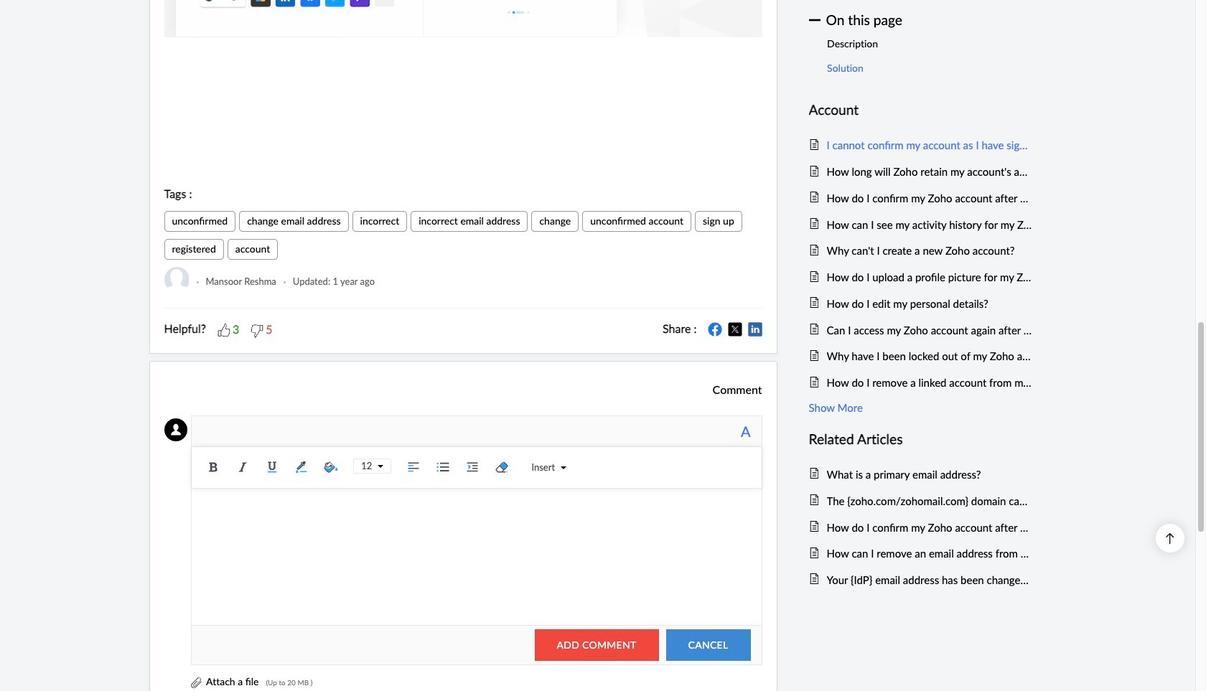 Task type: describe. For each thing, give the bounding box(es) containing it.
twitter image
[[728, 323, 743, 337]]

facebook image
[[708, 323, 722, 337]]

font size image
[[372, 464, 384, 470]]

italic (ctrl+i) image
[[232, 457, 254, 478]]

a gif showing how to edit the email address that is registered incorrectly. image
[[164, 0, 763, 37]]

background color image
[[321, 457, 342, 478]]

indent image
[[462, 457, 484, 478]]

align image
[[403, 457, 425, 478]]

insert options image
[[555, 465, 567, 471]]

underline (ctrl+u) image
[[262, 457, 283, 478]]



Task type: locate. For each thing, give the bounding box(es) containing it.
heading
[[809, 99, 1033, 121], [809, 429, 1033, 451]]

clear formatting image
[[492, 457, 513, 478]]

2 heading from the top
[[809, 429, 1033, 451]]

lists image
[[433, 457, 454, 478]]

0 vertical spatial heading
[[809, 99, 1033, 121]]

linkedin image
[[748, 323, 763, 337]]

1 heading from the top
[[809, 99, 1033, 121]]

bold (ctrl+b) image
[[203, 457, 224, 478]]

font color image
[[291, 457, 313, 478]]

1 vertical spatial heading
[[809, 429, 1033, 451]]



